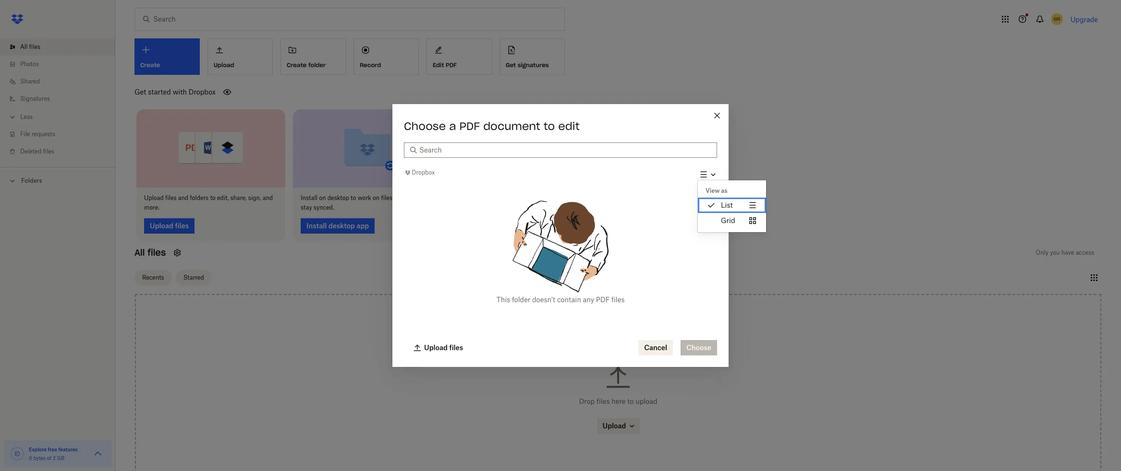 Task type: vqa. For each thing, say whether or not it's contained in the screenshot.
and
yes



Task type: locate. For each thing, give the bounding box(es) containing it.
1 horizontal spatial with
[[488, 194, 500, 202]]

file requests link
[[8, 126, 115, 143]]

edit pdf
[[433, 61, 457, 69]]

files inside share files with anyone and control edit or view access.
[[475, 194, 486, 202]]

0 vertical spatial get
[[506, 61, 516, 69]]

create folder
[[287, 61, 326, 69]]

dropbox down "choose"
[[412, 169, 435, 177]]

access
[[1076, 249, 1094, 256]]

pdf right a
[[459, 120, 480, 133]]

to up search text box
[[544, 120, 555, 133]]

and
[[178, 194, 188, 202], [263, 194, 273, 202], [413, 194, 423, 202], [523, 194, 533, 202]]

1 vertical spatial get
[[135, 88, 146, 96]]

choose a pdf document to edit dialog
[[392, 104, 766, 368]]

starred
[[183, 274, 204, 282]]

0 vertical spatial edit
[[558, 120, 580, 133]]

have
[[1062, 249, 1074, 256]]

upload
[[144, 194, 164, 202]]

0 vertical spatial all files
[[20, 43, 40, 50]]

list containing all files
[[0, 33, 115, 167]]

1 vertical spatial with
[[488, 194, 500, 202]]

4 and from the left
[[523, 194, 533, 202]]

view
[[574, 194, 587, 202]]

files
[[29, 43, 40, 50], [43, 148, 54, 155], [165, 194, 177, 202], [381, 194, 392, 202], [475, 194, 486, 202], [147, 247, 166, 258], [612, 296, 625, 304], [597, 398, 610, 406]]

as
[[721, 188, 728, 195]]

to left edit, on the top of the page
[[210, 194, 216, 202]]

work
[[358, 194, 371, 202]]

with inside share files with anyone and control edit or view access.
[[488, 194, 500, 202]]

files left offline
[[381, 194, 392, 202]]

files right share
[[475, 194, 486, 202]]

with
[[173, 88, 187, 96], [488, 194, 500, 202]]

and inside share files with anyone and control edit or view access.
[[523, 194, 533, 202]]

edit
[[433, 61, 444, 69]]

quota usage element
[[10, 447, 25, 462]]

and left control
[[523, 194, 533, 202]]

more.
[[144, 204, 160, 211]]

files up photos
[[29, 43, 40, 50]]

files inside install on desktop to work on files offline and stay synced.
[[381, 194, 392, 202]]

1 horizontal spatial on
[[373, 194, 380, 202]]

1 vertical spatial all
[[135, 247, 145, 258]]

dropbox
[[189, 88, 216, 96], [412, 169, 435, 177]]

folders button
[[0, 173, 115, 188]]

folder inside button
[[308, 61, 326, 69]]

create
[[287, 61, 307, 69]]

any
[[583, 296, 594, 304]]

to
[[544, 120, 555, 133], [210, 194, 216, 202], [351, 194, 356, 202], [628, 398, 634, 406]]

all files up photos
[[20, 43, 40, 50]]

1 vertical spatial dropbox
[[412, 169, 435, 177]]

1 vertical spatial edit
[[555, 194, 566, 202]]

to left work
[[351, 194, 356, 202]]

a
[[449, 120, 456, 133]]

1 horizontal spatial pdf
[[459, 120, 480, 133]]

get left started
[[135, 88, 146, 96]]

1 horizontal spatial all files
[[135, 247, 166, 258]]

1 horizontal spatial folder
[[512, 296, 530, 304]]

to right here in the right of the page
[[628, 398, 634, 406]]

get signatures button
[[500, 38, 565, 75]]

dropbox inside choose a pdf document to edit dialog
[[412, 169, 435, 177]]

1 on from the left
[[319, 194, 326, 202]]

folder inside choose a pdf document to edit dialog
[[512, 296, 530, 304]]

files right upload
[[165, 194, 177, 202]]

3 and from the left
[[413, 194, 423, 202]]

all files up recents
[[135, 247, 166, 258]]

1 vertical spatial folder
[[512, 296, 530, 304]]

upgrade link
[[1071, 15, 1098, 23]]

on up synced.
[[319, 194, 326, 202]]

control
[[534, 194, 554, 202]]

files inside list item
[[29, 43, 40, 50]]

all files link
[[8, 38, 115, 56]]

0 vertical spatial all
[[20, 43, 28, 50]]

this
[[496, 296, 510, 304]]

on
[[319, 194, 326, 202], [373, 194, 380, 202]]

shared
[[20, 78, 40, 85]]

explore free features 0 bytes of 2 gb
[[29, 447, 78, 462]]

files right any
[[612, 296, 625, 304]]

and left folders in the top left of the page
[[178, 194, 188, 202]]

record
[[360, 61, 381, 69]]

deleted
[[20, 148, 41, 155]]

deleted files link
[[8, 143, 115, 160]]

pdf right any
[[596, 296, 610, 304]]

and right offline
[[413, 194, 423, 202]]

share,
[[230, 194, 247, 202]]

list radio item
[[698, 198, 766, 213]]

files up recents
[[147, 247, 166, 258]]

2 horizontal spatial pdf
[[596, 296, 610, 304]]

choose a pdf document to edit
[[404, 120, 580, 133]]

get signatures
[[506, 61, 549, 69]]

0 vertical spatial dropbox
[[189, 88, 216, 96]]

pdf inside button
[[446, 61, 457, 69]]

0 horizontal spatial all
[[20, 43, 28, 50]]

folder right this
[[512, 296, 530, 304]]

0
[[29, 456, 32, 462]]

0 horizontal spatial on
[[319, 194, 326, 202]]

with right started
[[173, 88, 187, 96]]

all up photos
[[20, 43, 28, 50]]

offline
[[394, 194, 411, 202]]

files right deleted
[[43, 148, 54, 155]]

get left signatures
[[506, 61, 516, 69]]

folders
[[21, 177, 42, 184]]

edit
[[558, 120, 580, 133], [555, 194, 566, 202]]

folder right create at the top of the page
[[308, 61, 326, 69]]

folders
[[190, 194, 209, 202]]

get
[[506, 61, 516, 69], [135, 88, 146, 96]]

all up recents
[[135, 247, 145, 258]]

pdf
[[446, 61, 457, 69], [459, 120, 480, 133], [596, 296, 610, 304]]

with left anyone
[[488, 194, 500, 202]]

0 horizontal spatial get
[[135, 88, 146, 96]]

1 horizontal spatial get
[[506, 61, 516, 69]]

dropbox link
[[404, 168, 435, 178]]

grid radio item
[[698, 213, 766, 229]]

1 horizontal spatial dropbox
[[412, 169, 435, 177]]

to inside upload files and folders to edit, share, sign, and more.
[[210, 194, 216, 202]]

0 vertical spatial folder
[[308, 61, 326, 69]]

all files
[[20, 43, 40, 50], [135, 247, 166, 258]]

install on desktop to work on files offline and stay synced.
[[301, 194, 423, 211]]

edit,
[[217, 194, 229, 202]]

0 horizontal spatial with
[[173, 88, 187, 96]]

dropbox right started
[[189, 88, 216, 96]]

0 horizontal spatial all files
[[20, 43, 40, 50]]

access.
[[457, 204, 477, 211]]

0 vertical spatial pdf
[[446, 61, 457, 69]]

get inside button
[[506, 61, 516, 69]]

share
[[457, 194, 473, 202]]

pdf right edit
[[446, 61, 457, 69]]

0 vertical spatial with
[[173, 88, 187, 96]]

2
[[53, 456, 56, 462]]

2 vertical spatial pdf
[[596, 296, 610, 304]]

1 and from the left
[[178, 194, 188, 202]]

and right sign,
[[263, 194, 273, 202]]

doesn't
[[532, 296, 555, 304]]

edit up search text box
[[558, 120, 580, 133]]

features
[[58, 447, 78, 453]]

get for get signatures
[[506, 61, 516, 69]]

0 horizontal spatial pdf
[[446, 61, 457, 69]]

folder
[[308, 61, 326, 69], [512, 296, 530, 304]]

signatures link
[[8, 90, 115, 108]]

on right work
[[373, 194, 380, 202]]

2 on from the left
[[373, 194, 380, 202]]

list
[[0, 33, 115, 167]]

0 horizontal spatial folder
[[308, 61, 326, 69]]

files inside choose a pdf document to edit dialog
[[612, 296, 625, 304]]

recents button
[[135, 270, 172, 286]]

edit left the or
[[555, 194, 566, 202]]



Task type: describe. For each thing, give the bounding box(es) containing it.
edit inside dialog
[[558, 120, 580, 133]]

and inside install on desktop to work on files offline and stay synced.
[[413, 194, 423, 202]]

list
[[721, 201, 733, 210]]

sign,
[[248, 194, 261, 202]]

0 horizontal spatial dropbox
[[189, 88, 216, 96]]

started
[[148, 88, 171, 96]]

upload files and folders to edit, share, sign, and more.
[[144, 194, 273, 211]]

drop
[[579, 398, 595, 406]]

less image
[[8, 112, 17, 122]]

contain
[[557, 296, 581, 304]]

stay
[[301, 204, 312, 211]]

all inside list item
[[20, 43, 28, 50]]

photos
[[20, 61, 39, 68]]

to inside install on desktop to work on files offline and stay synced.
[[351, 194, 356, 202]]

to inside dialog
[[544, 120, 555, 133]]

1 vertical spatial pdf
[[459, 120, 480, 133]]

desktop
[[327, 194, 349, 202]]

file requests
[[20, 131, 55, 138]]

file
[[20, 131, 30, 138]]

view
[[706, 188, 720, 195]]

only
[[1036, 249, 1049, 256]]

Search text field
[[419, 145, 711, 156]]

signatures
[[518, 61, 549, 69]]

photos link
[[8, 56, 115, 73]]

all files inside list item
[[20, 43, 40, 50]]

choose
[[404, 120, 446, 133]]

shared link
[[8, 73, 115, 90]]

all files list item
[[0, 38, 115, 56]]

get started with dropbox
[[135, 88, 216, 96]]

files inside upload files and folders to edit, share, sign, and more.
[[165, 194, 177, 202]]

create folder button
[[281, 38, 346, 75]]

upload
[[636, 398, 657, 406]]

this folder doesn't contain any pdf files
[[496, 296, 625, 304]]

bytes
[[33, 456, 46, 462]]

view as
[[706, 188, 728, 195]]

drop files here to upload
[[579, 398, 657, 406]]

document
[[483, 120, 540, 133]]

2 and from the left
[[263, 194, 273, 202]]

explore
[[29, 447, 47, 453]]

folder for this
[[512, 296, 530, 304]]

gb
[[57, 456, 64, 462]]

with for started
[[173, 88, 187, 96]]

free
[[48, 447, 57, 453]]

get for get started with dropbox
[[135, 88, 146, 96]]

1 vertical spatial all files
[[135, 247, 166, 258]]

grid
[[721, 217, 735, 225]]

1 horizontal spatial all
[[135, 247, 145, 258]]

starred button
[[176, 270, 212, 286]]

with for files
[[488, 194, 500, 202]]

anyone
[[502, 194, 521, 202]]

signatures
[[20, 95, 50, 102]]

less
[[20, 113, 33, 121]]

you
[[1050, 249, 1060, 256]]

deleted files
[[20, 148, 54, 155]]

here
[[612, 398, 626, 406]]

install
[[301, 194, 318, 202]]

of
[[47, 456, 51, 462]]

recents
[[142, 274, 164, 282]]

upgrade
[[1071, 15, 1098, 23]]

files left here in the right of the page
[[597, 398, 610, 406]]

synced.
[[314, 204, 334, 211]]

edit pdf button
[[427, 38, 492, 75]]

or
[[567, 194, 573, 202]]

dropbox image
[[8, 10, 27, 29]]

requests
[[32, 131, 55, 138]]

share files with anyone and control edit or view access.
[[457, 194, 587, 211]]

edit inside share files with anyone and control edit or view access.
[[555, 194, 566, 202]]

record button
[[354, 38, 419, 75]]

only you have access
[[1036, 249, 1094, 256]]

folder for create
[[308, 61, 326, 69]]



